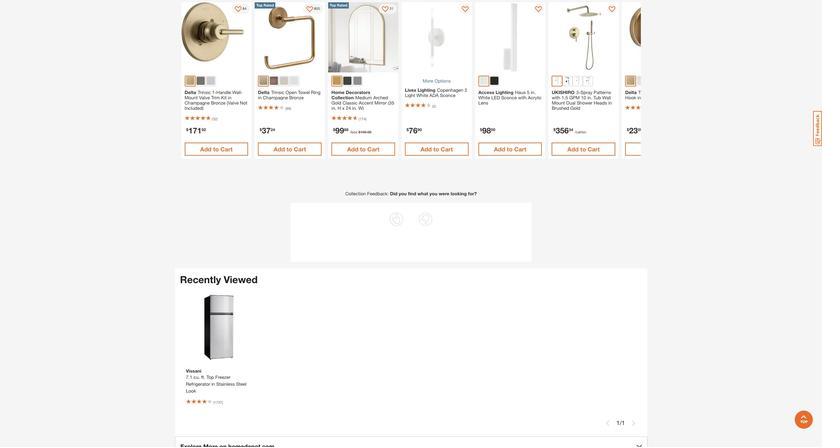 Task type: locate. For each thing, give the bounding box(es) containing it.
1 cart from the left
[[220, 146, 233, 153]]

2 horizontal spatial champagne
[[642, 95, 667, 100]]

home
[[331, 89, 344, 95]]

( inside 4 / 15 group
[[432, 104, 433, 108]]

1 1 from the left
[[616, 420, 620, 427]]

3 display image from the left
[[535, 6, 542, 13]]

delta
[[185, 89, 196, 95], [258, 89, 270, 95], [625, 89, 637, 95]]

delta inside 7 / 15 group
[[625, 89, 637, 95]]

add to cart button down /carton
[[552, 143, 615, 156]]

champagne bronze image
[[259, 77, 268, 85], [627, 77, 635, 85]]

trinsic for 171
[[198, 89, 211, 95]]

0 horizontal spatial mount
[[185, 95, 198, 100]]

2 chrome image from the left
[[290, 77, 298, 85]]

bronze inside trinsic open towel ring in champagne bronze
[[289, 95, 304, 100]]

add to cart button down 90
[[405, 143, 469, 156]]

$ inside $ 98 00 add to cart
[[480, 127, 482, 132]]

0 horizontal spatial rated
[[264, 3, 274, 7]]

(
[[432, 104, 433, 108], [285, 106, 286, 110], [212, 117, 213, 121], [359, 117, 360, 121], [213, 401, 214, 405]]

(valve
[[227, 100, 239, 105]]

top right 84
[[256, 3, 263, 7]]

delta right "wall"
[[625, 89, 637, 95]]

0 vertical spatial 24
[[346, 105, 351, 111]]

( down ada
[[432, 104, 433, 108]]

3 cart from the left
[[367, 146, 379, 153]]

lighting
[[418, 87, 435, 93], [496, 89, 513, 95]]

24 inside medium arched gold classic accent mirror (35 in. h x 24 in. w)
[[346, 105, 351, 111]]

copenhagen 2 light white ada sconce image
[[402, 2, 472, 72]]

gold image
[[553, 77, 561, 85]]

lighting inside 4 / 15 group
[[418, 87, 435, 93]]

) down trinsic 1-handle wall- mount valve trim kit in champagne bronze (valve not included)
[[217, 117, 218, 121]]

2 you from the left
[[429, 191, 437, 197]]

0 horizontal spatial 99
[[286, 106, 290, 110]]

( down w)
[[359, 117, 360, 121]]

1 horizontal spatial 00
[[491, 127, 495, 132]]

towel left ring
[[298, 89, 310, 95]]

99 inside the 2 / 15 group
[[286, 106, 290, 110]]

0 horizontal spatial champagne bronze image
[[259, 77, 268, 85]]

1 horizontal spatial towel
[[669, 89, 680, 95]]

in inside vissani 7.1 cu. ft. top freezer refrigerator in stainless steel look
[[211, 382, 215, 387]]

top inside the 3 / 15 group
[[330, 3, 336, 7]]

1 to from the left
[[213, 146, 219, 153]]

add to cart button down "05"
[[625, 143, 689, 156]]

$ for 98
[[480, 127, 482, 132]]

add to cart button down 92
[[185, 143, 248, 156]]

2 horizontal spatial add to cart
[[567, 146, 600, 153]]

) down ada
[[435, 104, 436, 108]]

add to cart down /carton
[[567, 146, 600, 153]]

0 vertical spatial 2
[[465, 87, 467, 93]]

trinsic for 37
[[271, 89, 284, 95]]

gpm
[[569, 95, 580, 100]]

trinsic left 1-
[[198, 89, 211, 95]]

84
[[243, 6, 247, 11]]

add to cart button down "37" on the top
[[258, 143, 322, 156]]

2 to from the left
[[287, 146, 292, 153]]

) inside the 2 / 15 group
[[290, 106, 291, 110]]

cart inside $ 76 90 add to cart
[[441, 146, 453, 153]]

1 delta from the left
[[185, 89, 196, 95]]

1 horizontal spatial you
[[429, 191, 437, 197]]

brushed
[[552, 105, 569, 111]]

6 cart from the left
[[588, 146, 600, 153]]

x
[[342, 105, 345, 111]]

0 horizontal spatial gold
[[331, 100, 341, 105]]

2 towel from the left
[[669, 89, 680, 95]]

0 horizontal spatial top rated
[[256, 3, 274, 7]]

you right did
[[399, 191, 407, 197]]

1 add from the left
[[200, 146, 211, 153]]

not
[[240, 100, 247, 105]]

3 / 15 group
[[328, 2, 398, 159]]

add to cart inside 1 / 15 'group'
[[200, 146, 233, 153]]

in inside trinsic open towel ring in champagne bronze
[[258, 95, 262, 100]]

3 delta from the left
[[625, 89, 637, 95]]

1 horizontal spatial top rated
[[330, 3, 347, 7]]

( inside the 2 / 15 group
[[285, 106, 286, 110]]

medium arched gold classic accent mirror (35 in. h x 24 in. w)
[[331, 95, 394, 111]]

white inside copenhagen 2 light white ada sconce
[[416, 92, 428, 98]]

add
[[200, 146, 211, 153], [274, 146, 285, 153], [347, 146, 358, 153], [421, 146, 432, 153], [494, 146, 505, 153], [567, 146, 579, 153], [641, 146, 652, 153]]

0 horizontal spatial white
[[416, 92, 428, 98]]

$ 99 88 /box $ 199 . 00
[[333, 126, 371, 135]]

5 to from the left
[[507, 146, 513, 153]]

in. inside the '3-spray patterns with 1.5 gpm 10 in. tub wall mount dual shower heads in brushed gold'
[[587, 95, 592, 100]]

top rated for delta
[[256, 3, 274, 7]]

add to cart button inside the 5 / 15 group
[[478, 143, 542, 156]]

1 horizontal spatial with
[[552, 95, 560, 100]]

h
[[338, 105, 341, 111]]

trinsic down venetian bronze icon on the left top of page
[[271, 89, 284, 95]]

1 horizontal spatial add to cart
[[347, 146, 379, 153]]

hook
[[625, 95, 636, 100]]

arched
[[373, 95, 388, 100]]

black image
[[564, 77, 572, 85]]

towel for 37
[[298, 89, 310, 95]]

99
[[286, 106, 290, 110], [335, 126, 344, 135]]

in right not
[[258, 95, 262, 100]]

delta inside the 2 / 15 group
[[258, 89, 270, 95]]

lighting for ada
[[418, 87, 435, 93]]

) inside 1 / 15 'group'
[[217, 117, 218, 121]]

1 vertical spatial collection
[[345, 191, 366, 197]]

$ for 356
[[553, 127, 556, 132]]

add to cart button inside the 2 / 15 group
[[258, 143, 322, 156]]

mount down ukishiro
[[552, 100, 565, 105]]

with inside the '3-spray patterns with 1.5 gpm 10 in. tub wall mount dual shower heads in brushed gold'
[[552, 95, 560, 100]]

top rated right 84
[[256, 3, 274, 7]]

to inside $ 76 90 add to cart
[[433, 146, 439, 153]]

in. right 5
[[531, 89, 536, 95]]

gold down the "gpm"
[[570, 105, 580, 111]]

1 horizontal spatial 99
[[335, 126, 344, 135]]

24
[[346, 105, 351, 111], [271, 127, 275, 132]]

1 champagne bronze image from the left
[[259, 77, 268, 85]]

top right ft. on the left
[[207, 375, 214, 380]]

livex lighting
[[405, 87, 435, 93]]

top rated inside the 3 / 15 group
[[330, 3, 347, 7]]

05
[[638, 127, 642, 132]]

5 add from the left
[[494, 146, 505, 153]]

sconce right the led on the right top of page
[[501, 95, 517, 100]]

display image inside 84 dropdown button
[[235, 6, 242, 13]]

chrome image right stainless icon
[[207, 77, 215, 85]]

1 add to cart button from the left
[[185, 143, 248, 156]]

0 horizontal spatial with
[[518, 95, 527, 100]]

rated right 805
[[337, 3, 347, 7]]

bronze up ( 99 )
[[289, 95, 304, 100]]

trinsic open towel ring in champagne bronze image
[[255, 2, 325, 72]]

0 horizontal spatial 2
[[433, 104, 435, 108]]

1 with from the left
[[518, 95, 527, 100]]

$ for 171
[[186, 127, 188, 132]]

rated inside the 3 / 15 group
[[337, 3, 347, 7]]

this is the first slide image
[[605, 421, 611, 426]]

2 right copenhagen
[[465, 87, 467, 93]]

champagne bronze image inside 7 / 15 group
[[627, 77, 635, 85]]

0 horizontal spatial lighting
[[418, 87, 435, 93]]

00 inside $ 98 00 add to cart
[[491, 127, 495, 132]]

display image for livex lighting
[[462, 6, 469, 13]]

ring
[[311, 89, 320, 95]]

sconce inside copenhagen 2 light white ada sconce
[[440, 92, 455, 98]]

bronze for 23
[[669, 95, 683, 100]]

add to cart button inside the 3 / 15 group
[[331, 143, 395, 156]]

0 horizontal spatial 1
[[616, 420, 620, 427]]

1 horizontal spatial champagne
[[263, 95, 288, 100]]

delta for 37
[[258, 89, 270, 95]]

/box
[[350, 130, 357, 134]]

1 rated from the left
[[264, 3, 274, 7]]

towel inside trinsic open towel ring in champagne bronze
[[298, 89, 310, 95]]

1 you from the left
[[399, 191, 407, 197]]

add to cart down 92
[[200, 146, 233, 153]]

cart inside $ 37 24 add to cart
[[294, 146, 306, 153]]

mount inside trinsic 1-handle wall- mount valve trim kit in champagne bronze (valve not included)
[[185, 95, 198, 100]]

00 down the led on the right top of page
[[491, 127, 495, 132]]

1 horizontal spatial mount
[[552, 100, 565, 105]]

collection inside home decorators collection
[[331, 95, 354, 100]]

champagne inside trinsic 1-handle wall- mount valve trim kit in champagne bronze (valve not included)
[[185, 100, 210, 105]]

bronze inside trinsic 1-handle wall- mount valve trim kit in champagne bronze (valve not included)
[[211, 100, 225, 105]]

sconce
[[440, 92, 455, 98], [501, 95, 517, 100]]

what
[[417, 191, 428, 197]]

$ 171 92
[[186, 126, 206, 135]]

0 horizontal spatial delta
[[185, 89, 196, 95]]

kit
[[221, 95, 227, 100]]

white inside haus 5 in. white led sconce with acrylic lens
[[478, 95, 490, 100]]

0 horizontal spatial you
[[399, 191, 407, 197]]

37
[[262, 126, 271, 135]]

collection
[[331, 95, 354, 100], [345, 191, 366, 197]]

bronze
[[289, 95, 304, 100], [669, 95, 683, 100], [211, 100, 225, 105]]

1 horizontal spatial bronze
[[289, 95, 304, 100]]

trinsic 1-handle wall- mount valve trim kit in champagne bronze (valve not included)
[[185, 89, 247, 111]]

champagne for 37
[[263, 95, 288, 100]]

0 horizontal spatial champagne
[[185, 100, 210, 105]]

99 left /box
[[335, 126, 344, 135]]

ft.
[[201, 375, 205, 380]]

display image for ukishiro
[[609, 6, 615, 13]]

add to cart for in.
[[347, 146, 379, 153]]

display image
[[235, 6, 242, 13], [462, 6, 469, 13], [609, 6, 615, 13]]

collection left feedback:
[[345, 191, 366, 197]]

add to cart button down 98 on the top of the page
[[478, 143, 542, 156]]

0 horizontal spatial add to cart
[[200, 146, 233, 153]]

3 to from the left
[[360, 146, 366, 153]]

champagne bronze image left venetian bronze icon on the left top of page
[[259, 77, 268, 85]]

0 vertical spatial collection
[[331, 95, 354, 100]]

sconce for haus
[[501, 95, 517, 100]]

3 add from the left
[[347, 146, 358, 153]]

( down trinsic 1-handle wall- mount valve trim kit in champagne bronze (valve not included)
[[212, 117, 213, 121]]

display image inside 805 dropdown button
[[306, 6, 313, 13]]

2 inside copenhagen 2 light white ada sconce
[[465, 87, 467, 93]]

3 trinsic from the left
[[638, 89, 651, 95]]

1 horizontal spatial display image
[[462, 6, 469, 13]]

1 vertical spatial 24
[[271, 127, 275, 132]]

0 horizontal spatial chrome image
[[207, 77, 215, 85]]

2 for copenhagen 2 light white ada sconce
[[465, 87, 467, 93]]

chrome image
[[207, 77, 215, 85], [290, 77, 298, 85]]

1 trinsic from the left
[[198, 89, 211, 95]]

sconce inside haus 5 in. white led sconce with acrylic lens
[[501, 95, 517, 100]]

99 inside the 3 / 15 group
[[335, 126, 344, 135]]

towel inside trinsic double towel hook in champagne bronze
[[669, 89, 680, 95]]

rated inside the 2 / 15 group
[[264, 3, 274, 7]]

trinsic inside trinsic double towel hook in champagne bronze
[[638, 89, 651, 95]]

$ inside $ 37 24 add to cart
[[260, 127, 262, 132]]

1 top rated from the left
[[256, 3, 274, 7]]

add inside 6 / 15 "group"
[[567, 146, 579, 153]]

in right heads on the right of page
[[608, 100, 612, 105]]

feedback link image
[[813, 111, 822, 146]]

1 vertical spatial 99
[[335, 126, 344, 135]]

towel right double at the top right
[[669, 89, 680, 95]]

1 horizontal spatial lighting
[[496, 89, 513, 95]]

in. right 10
[[587, 95, 592, 100]]

lighting inside the 5 / 15 group
[[496, 89, 513, 95]]

7.1 cu. ft. top freezer refrigerator in stainless steel look image
[[183, 292, 255, 364]]

1 horizontal spatial 1
[[622, 420, 625, 427]]

1 horizontal spatial rated
[[337, 3, 347, 7]]

valve
[[199, 95, 210, 100]]

champagne
[[263, 95, 288, 100], [642, 95, 667, 100], [185, 100, 210, 105]]

171
[[188, 126, 202, 135]]

add to cart button inside 4 / 15 group
[[405, 143, 469, 156]]

champagne bronze image left brilliance stainless image
[[627, 77, 635, 85]]

top right 805
[[330, 3, 336, 7]]

to
[[213, 146, 219, 153], [287, 146, 292, 153], [360, 146, 366, 153], [433, 146, 439, 153], [507, 146, 513, 153], [580, 146, 586, 153], [654, 146, 659, 153]]

0 horizontal spatial sconce
[[440, 92, 455, 98]]

99 for ( 99 )
[[286, 106, 290, 110]]

2 display image from the left
[[382, 6, 388, 13]]

1 left the this is the last slide image
[[622, 420, 625, 427]]

collection up x
[[331, 95, 354, 100]]

7 cart from the left
[[661, 146, 673, 153]]

2 add to cart from the left
[[347, 146, 379, 153]]

more options link
[[405, 76, 469, 86]]

mount up included)
[[185, 95, 198, 100]]

rated for delta
[[264, 3, 274, 7]]

in right hook
[[638, 95, 641, 100]]

did
[[390, 191, 397, 197]]

in inside the '3-spray patterns with 1.5 gpm 10 in. tub wall mount dual shower heads in brushed gold'
[[608, 100, 612, 105]]

92
[[202, 127, 206, 132]]

) for 76
[[435, 104, 436, 108]]

cart
[[220, 146, 233, 153], [294, 146, 306, 153], [367, 146, 379, 153], [441, 146, 453, 153], [514, 146, 526, 153], [588, 146, 600, 153], [661, 146, 673, 153]]

1 horizontal spatial trinsic
[[271, 89, 284, 95]]

5 cart from the left
[[514, 146, 526, 153]]

10
[[581, 95, 586, 100]]

2 add from the left
[[274, 146, 285, 153]]

$ inside $ 356 34 /carton
[[553, 127, 556, 132]]

2 with from the left
[[552, 95, 560, 100]]

stainless image
[[196, 77, 205, 85]]

4 add to cart button from the left
[[405, 143, 469, 156]]

top rated inside the 2 / 15 group
[[256, 3, 274, 7]]

top inside the 2 / 15 group
[[256, 3, 263, 7]]

( for 171
[[212, 117, 213, 121]]

( down trinsic open towel ring in champagne bronze
[[285, 106, 286, 110]]

you left were
[[429, 191, 437, 197]]

champagne down venetian bronze icon on the left top of page
[[263, 95, 288, 100]]

delta right wall-
[[258, 89, 270, 95]]

you
[[399, 191, 407, 197], [429, 191, 437, 197]]

1 horizontal spatial gold
[[570, 105, 580, 111]]

add to cart button for classic
[[331, 143, 395, 156]]

2 horizontal spatial trinsic
[[638, 89, 651, 95]]

2 cart from the left
[[294, 146, 306, 153]]

with left the 1.5
[[552, 95, 560, 100]]

2 rated from the left
[[337, 3, 347, 7]]

1 vertical spatial 2
[[433, 104, 435, 108]]

in right kit
[[228, 95, 231, 100]]

add to cart button
[[185, 143, 248, 156], [258, 143, 322, 156], [331, 143, 395, 156], [405, 143, 469, 156], [478, 143, 542, 156], [552, 143, 615, 156], [625, 143, 689, 156]]

cart inside 6 / 15 "group"
[[588, 146, 600, 153]]

add to cart button for white
[[405, 143, 469, 156]]

1 right this is the first slide image
[[616, 420, 620, 427]]

add to cart button inside 1 / 15 'group'
[[185, 143, 248, 156]]

3 add to cart button from the left
[[331, 143, 395, 156]]

with left 5
[[518, 95, 527, 100]]

champagne inside trinsic double towel hook in champagne bronze
[[642, 95, 667, 100]]

0 horizontal spatial display image
[[235, 6, 242, 13]]

trinsic down brilliance stainless image
[[638, 89, 651, 95]]

1
[[616, 420, 620, 427], [622, 420, 625, 427]]

delta for 23
[[625, 89, 637, 95]]

medium
[[355, 95, 372, 100]]

$ inside $ 76 90 add to cart
[[407, 127, 409, 132]]

1 horizontal spatial chrome image
[[290, 77, 298, 85]]

2 top rated from the left
[[330, 3, 347, 7]]

add to cart inside the 3 / 15 group
[[347, 146, 379, 153]]

white left the led on the right top of page
[[478, 95, 490, 100]]

lighting down more
[[418, 87, 435, 93]]

0 horizontal spatial display image
[[306, 6, 313, 13]]

brilliance stainless image
[[280, 77, 288, 85]]

1 horizontal spatial top
[[256, 3, 263, 7]]

2 down ada
[[433, 104, 435, 108]]

display image inside 4 / 15 group
[[462, 6, 469, 13]]

display image inside 31 dropdown button
[[382, 6, 388, 13]]

bronze inside trinsic double towel hook in champagne bronze
[[669, 95, 683, 100]]

1 add to cart from the left
[[200, 146, 233, 153]]

top rated right 805
[[330, 3, 347, 7]]

1 horizontal spatial champagne bronze image
[[627, 77, 635, 85]]

to inside $ 23 05 add to cart
[[654, 146, 659, 153]]

7 add to cart button from the left
[[625, 143, 689, 156]]

this is the last slide image
[[631, 421, 636, 426]]

90
[[418, 127, 422, 132]]

accent
[[359, 100, 373, 105]]

6 add to cart button from the left
[[552, 143, 615, 156]]

31 button
[[379, 4, 397, 14]]

towel for 23
[[669, 89, 680, 95]]

1 horizontal spatial sconce
[[501, 95, 517, 100]]

champagne bronze image
[[186, 77, 194, 85]]

trinsic inside trinsic 1-handle wall- mount valve trim kit in champagne bronze (valve not included)
[[198, 89, 211, 95]]

7 add from the left
[[641, 146, 652, 153]]

add to cart button inside 7 / 15 group
[[625, 143, 689, 156]]

1 horizontal spatial 24
[[346, 105, 351, 111]]

add to cart button down 199
[[331, 143, 395, 156]]

with
[[518, 95, 527, 100], [552, 95, 560, 100]]

towel
[[298, 89, 310, 95], [669, 89, 680, 95]]

delta down champagne bronze image
[[185, 89, 196, 95]]

6 add from the left
[[567, 146, 579, 153]]

$ inside $ 171 92
[[186, 127, 188, 132]]

gold inside the '3-spray patterns with 1.5 gpm 10 in. tub wall mount dual shower heads in brushed gold'
[[570, 105, 580, 111]]

lighting down matte black image
[[496, 89, 513, 95]]

1 horizontal spatial white
[[478, 95, 490, 100]]

in inside trinsic 1-handle wall- mount valve trim kit in champagne bronze (valve not included)
[[228, 95, 231, 100]]

99 down trinsic open towel ring in champagne bronze
[[286, 106, 290, 110]]

champagne bronze image for 23
[[627, 77, 635, 85]]

rated right 84
[[264, 3, 274, 7]]

gold image
[[333, 77, 341, 85]]

84 button
[[232, 4, 250, 14]]

1 horizontal spatial delta
[[258, 89, 270, 95]]

) inside 4 / 15 group
[[435, 104, 436, 108]]

6 / 15 group
[[549, 2, 619, 159]]

in left stainless
[[211, 382, 215, 387]]

5 add to cart button from the left
[[478, 143, 542, 156]]

356
[[556, 126, 569, 135]]

1 towel from the left
[[298, 89, 310, 95]]

3-spray patterns with 1.5 gpm 10 in. tub wall mount dual shower heads in brushed gold image
[[549, 2, 619, 72]]

2 horizontal spatial top
[[330, 3, 336, 7]]

) up .
[[366, 117, 366, 121]]

2 champagne bronze image from the left
[[627, 77, 635, 85]]

00 right 199
[[367, 130, 371, 134]]

0 horizontal spatial 24
[[271, 127, 275, 132]]

( for 37
[[285, 106, 286, 110]]

add to cart down 199
[[347, 146, 379, 153]]

0 horizontal spatial trinsic
[[198, 89, 211, 95]]

0 horizontal spatial towel
[[298, 89, 310, 95]]

champagne inside trinsic open towel ring in champagne bronze
[[263, 95, 288, 100]]

chrome image right brilliance stainless icon
[[290, 77, 298, 85]]

3 display image from the left
[[609, 6, 615, 13]]

0 horizontal spatial 00
[[367, 130, 371, 134]]

2 add to cart button from the left
[[258, 143, 322, 156]]

) down stainless
[[222, 401, 223, 405]]

2 horizontal spatial delta
[[625, 89, 637, 95]]

bronze right double at the top right
[[669, 95, 683, 100]]

) down trinsic open towel ring in champagne bronze
[[290, 106, 291, 110]]

add inside the 3 / 15 group
[[347, 146, 358, 153]]

add to cart
[[200, 146, 233, 153], [347, 146, 379, 153], [567, 146, 600, 153]]

0 vertical spatial 99
[[286, 106, 290, 110]]

)
[[435, 104, 436, 108], [290, 106, 291, 110], [217, 117, 218, 121], [366, 117, 366, 121], [222, 401, 223, 405]]

0 horizontal spatial bronze
[[211, 100, 225, 105]]

2 horizontal spatial bronze
[[669, 95, 683, 100]]

1 horizontal spatial 2
[[465, 87, 467, 93]]

4 add from the left
[[421, 146, 432, 153]]

2 trinsic from the left
[[271, 89, 284, 95]]

1 display image from the left
[[235, 6, 242, 13]]

(35
[[388, 100, 394, 105]]

6 to from the left
[[580, 146, 586, 153]]

gold left x
[[331, 100, 341, 105]]

7 to from the left
[[654, 146, 659, 153]]

white
[[416, 92, 428, 98], [478, 95, 490, 100]]

/
[[620, 420, 622, 427]]

1 chrome image from the left
[[207, 77, 215, 85]]

delta inside 1 / 15 'group'
[[185, 89, 196, 95]]

( 99 )
[[285, 106, 291, 110]]

0 horizontal spatial top
[[207, 375, 214, 380]]

add to cart button for wall-
[[185, 143, 248, 156]]

display image
[[306, 6, 313, 13], [382, 6, 388, 13], [535, 6, 542, 13]]

2 display image from the left
[[462, 6, 469, 13]]

2 horizontal spatial display image
[[609, 6, 615, 13]]

bronze down 1-
[[211, 100, 225, 105]]

white left ada
[[416, 92, 428, 98]]

$ inside $ 23 05 add to cart
[[627, 127, 629, 132]]

3 add to cart from the left
[[567, 146, 600, 153]]

in.
[[531, 89, 536, 95], [587, 95, 592, 100], [331, 105, 336, 111], [352, 105, 357, 111]]

4 cart from the left
[[441, 146, 453, 153]]

4 to from the left
[[433, 146, 439, 153]]

1 horizontal spatial display image
[[382, 6, 388, 13]]

2 horizontal spatial display image
[[535, 6, 542, 13]]

( inside 1 / 15 'group'
[[212, 117, 213, 121]]

trinsic inside trinsic open towel ring in champagne bronze
[[271, 89, 284, 95]]

sconce right ada
[[440, 92, 455, 98]]

champagne down brilliance stainless image
[[642, 95, 667, 100]]

acrylic
[[528, 95, 542, 100]]

2 delta from the left
[[258, 89, 270, 95]]

1 display image from the left
[[306, 6, 313, 13]]

champagne left the trim
[[185, 100, 210, 105]]



Task type: describe. For each thing, give the bounding box(es) containing it.
trinsic open towel ring in champagne bronze
[[258, 89, 320, 100]]

recently viewed
[[180, 274, 258, 286]]

white image
[[480, 77, 488, 85]]

1.5
[[562, 95, 568, 100]]

3-spray patterns with 1.5 gpm 10 in. tub wall mount dual shower heads in brushed gold
[[552, 89, 612, 111]]

199
[[360, 130, 366, 134]]

access lighting
[[478, 89, 513, 95]]

collection feedback: did you find what you were looking for?
[[345, 191, 477, 197]]

wall
[[602, 95, 611, 100]]

trinsic 1-handle wall-mount valve trim kit in champagne bronze (valve not included) image
[[181, 2, 251, 72]]

wall-
[[232, 89, 243, 95]]

black image
[[343, 77, 352, 85]]

31
[[389, 6, 393, 11]]

add to cart button inside 6 / 15 "group"
[[552, 143, 615, 156]]

in. left w)
[[352, 105, 357, 111]]

cu.
[[194, 375, 200, 380]]

shower
[[577, 100, 592, 105]]

home decorators collection
[[331, 89, 370, 100]]

lighting for led
[[496, 89, 513, 95]]

to inside 6 / 15 "group"
[[580, 146, 586, 153]]

heads
[[594, 100, 607, 105]]

for?
[[468, 191, 477, 197]]

( down vissani 7.1 cu. ft. top freezer refrigerator in stainless steel look
[[213, 401, 214, 405]]

livex
[[405, 87, 416, 93]]

$ for 37
[[260, 127, 262, 132]]

oil rubbed bronze image
[[584, 77, 592, 85]]

top for delta
[[256, 3, 263, 7]]

23
[[629, 126, 638, 135]]

copenhagen
[[437, 87, 463, 93]]

handle
[[216, 89, 231, 95]]

venetian bronze image
[[270, 77, 278, 85]]

3-
[[576, 89, 581, 95]]

light
[[405, 92, 415, 98]]

$ 23 05 add to cart
[[627, 126, 673, 153]]

( 32 )
[[212, 117, 218, 121]]

) for 171
[[217, 117, 218, 121]]

add to cart button for ring
[[258, 143, 322, 156]]

top for home decorators collection
[[330, 3, 336, 7]]

more
[[423, 78, 433, 83]]

/carton
[[575, 130, 586, 134]]

32
[[213, 117, 217, 121]]

trinsic double towel hook in champagne bronze
[[625, 89, 683, 100]]

cart inside the 3 / 15 group
[[367, 146, 379, 153]]

add to cart inside 6 / 15 "group"
[[567, 146, 600, 153]]

were
[[439, 191, 449, 197]]

5 / 15 group
[[475, 2, 545, 159]]

add inside $ 76 90 add to cart
[[421, 146, 432, 153]]

7.1
[[186, 375, 192, 380]]

to inside 1 / 15 'group'
[[213, 146, 219, 153]]

1 / 15 group
[[181, 2, 251, 159]]

$ 76 90 add to cart
[[407, 126, 453, 153]]

$ for 99
[[333, 127, 335, 132]]

in inside trinsic double towel hook in champagne bronze
[[638, 95, 641, 100]]

cart inside 1 / 15 'group'
[[220, 146, 233, 153]]

( inside the 3 / 15 group
[[359, 117, 360, 121]]

delta for 171
[[185, 89, 196, 95]]

add inside $ 23 05 add to cart
[[641, 146, 652, 153]]

$ 356 34 /carton
[[553, 126, 586, 135]]

( 1737 )
[[213, 401, 223, 405]]

bronze for 37
[[289, 95, 304, 100]]

double
[[653, 89, 667, 95]]

access
[[478, 89, 494, 95]]

mirror
[[374, 100, 387, 105]]

add to cart for (valve
[[200, 146, 233, 153]]

top rated for home decorators collection
[[330, 3, 347, 7]]

vissani 7.1 cu. ft. top freezer refrigerator in stainless steel look
[[186, 368, 246, 394]]

trim
[[211, 95, 220, 100]]

2 for ( 2 )
[[433, 104, 435, 108]]

7 / 15 group
[[622, 2, 692, 159]]

) for 37
[[290, 106, 291, 110]]

mount inside the '3-spray patterns with 1.5 gpm 10 in. tub wall mount dual shower heads in brushed gold'
[[552, 100, 565, 105]]

cart inside $ 23 05 add to cart
[[661, 146, 673, 153]]

add to cart button for hook
[[625, 143, 689, 156]]

ada
[[429, 92, 439, 98]]

white for livex
[[416, 92, 428, 98]]

top inside vissani 7.1 cu. ft. top freezer refrigerator in stainless steel look
[[207, 375, 214, 380]]

freezer
[[215, 375, 230, 380]]

looking
[[451, 191, 467, 197]]

$ 37 24 add to cart
[[260, 126, 306, 153]]

76
[[409, 126, 418, 135]]

silver image
[[353, 77, 362, 85]]

cart inside $ 98 00 add to cart
[[514, 146, 526, 153]]

24 inside $ 37 24 add to cart
[[271, 127, 275, 132]]

patterns
[[594, 89, 611, 95]]

$ for 23
[[627, 127, 629, 132]]

00 inside $ 99 88 /box $ 199 . 00
[[367, 130, 371, 134]]

99 for $ 99 88 /box $ 199 . 00
[[335, 126, 344, 135]]

matte black image
[[490, 77, 498, 85]]

1-
[[212, 89, 216, 95]]

to inside $ 37 24 add to cart
[[287, 146, 292, 153]]

rated for home decorators collection
[[337, 3, 347, 7]]

to inside $ 98 00 add to cart
[[507, 146, 513, 153]]

trinsic double towel hook in champagne bronze image
[[622, 2, 692, 72]]

chrome image inside the 2 / 15 group
[[290, 77, 298, 85]]

sconce for copenhagen
[[440, 92, 455, 98]]

5
[[527, 89, 530, 95]]

1 / 1
[[616, 420, 625, 427]]

( for 76
[[432, 104, 433, 108]]

look
[[186, 389, 196, 394]]

2 / 15 group
[[255, 2, 325, 159]]

medium arched gold classic accent mirror (35 in. h x 24 in. w) image
[[328, 2, 398, 72]]

with inside haus 5 in. white led sconce with acrylic lens
[[518, 95, 527, 100]]

trinsic for 23
[[638, 89, 651, 95]]

decorators
[[346, 89, 370, 95]]

w)
[[358, 105, 364, 111]]

ukishiro
[[552, 89, 575, 95]]

display image for arched
[[382, 6, 388, 13]]

in. left h
[[331, 105, 336, 111]]

( 2 )
[[432, 104, 436, 108]]

classic
[[343, 100, 358, 105]]

refrigerator
[[186, 382, 210, 387]]

$ 98 00 add to cart
[[480, 126, 526, 153]]

vissani
[[186, 368, 201, 374]]

2 1 from the left
[[622, 420, 625, 427]]

add inside $ 37 24 add to cart
[[274, 146, 285, 153]]

nickel image
[[574, 77, 582, 85]]

$ for 76
[[407, 127, 409, 132]]

spray
[[581, 89, 593, 95]]

lens
[[478, 100, 488, 105]]

tub
[[594, 95, 601, 100]]

haus 5 in. white led sconce with acrylic lens image
[[475, 2, 545, 72]]

more options
[[423, 78, 451, 83]]

) inside the 3 / 15 group
[[366, 117, 366, 121]]

champagne bronze image for 37
[[259, 77, 268, 85]]

haus
[[515, 89, 526, 95]]

805 button
[[303, 4, 323, 14]]

dual
[[566, 100, 576, 105]]

in. inside haus 5 in. white led sconce with acrylic lens
[[531, 89, 536, 95]]

led
[[491, 95, 500, 100]]

.
[[366, 130, 367, 134]]

174
[[360, 117, 366, 121]]

copenhagen 2 light white ada sconce
[[405, 87, 467, 98]]

to inside the 3 / 15 group
[[360, 146, 366, 153]]

white for access
[[478, 95, 490, 100]]

stainless
[[216, 382, 235, 387]]

recently
[[180, 274, 221, 286]]

( 174 )
[[359, 117, 366, 121]]

champagne for 23
[[642, 95, 667, 100]]

display image for open
[[306, 6, 313, 13]]

4 / 15 group
[[402, 2, 472, 159]]

brilliance stainless image
[[637, 77, 645, 85]]

viewed
[[224, 274, 258, 286]]

add inside $ 98 00 add to cart
[[494, 146, 505, 153]]

34
[[569, 127, 573, 132]]

gold inside medium arched gold classic accent mirror (35 in. h x 24 in. w)
[[331, 100, 341, 105]]

open
[[286, 89, 297, 95]]

add inside 1 / 15 'group'
[[200, 146, 211, 153]]



Task type: vqa. For each thing, say whether or not it's contained in the screenshot.
leftmost 'Towel'
yes



